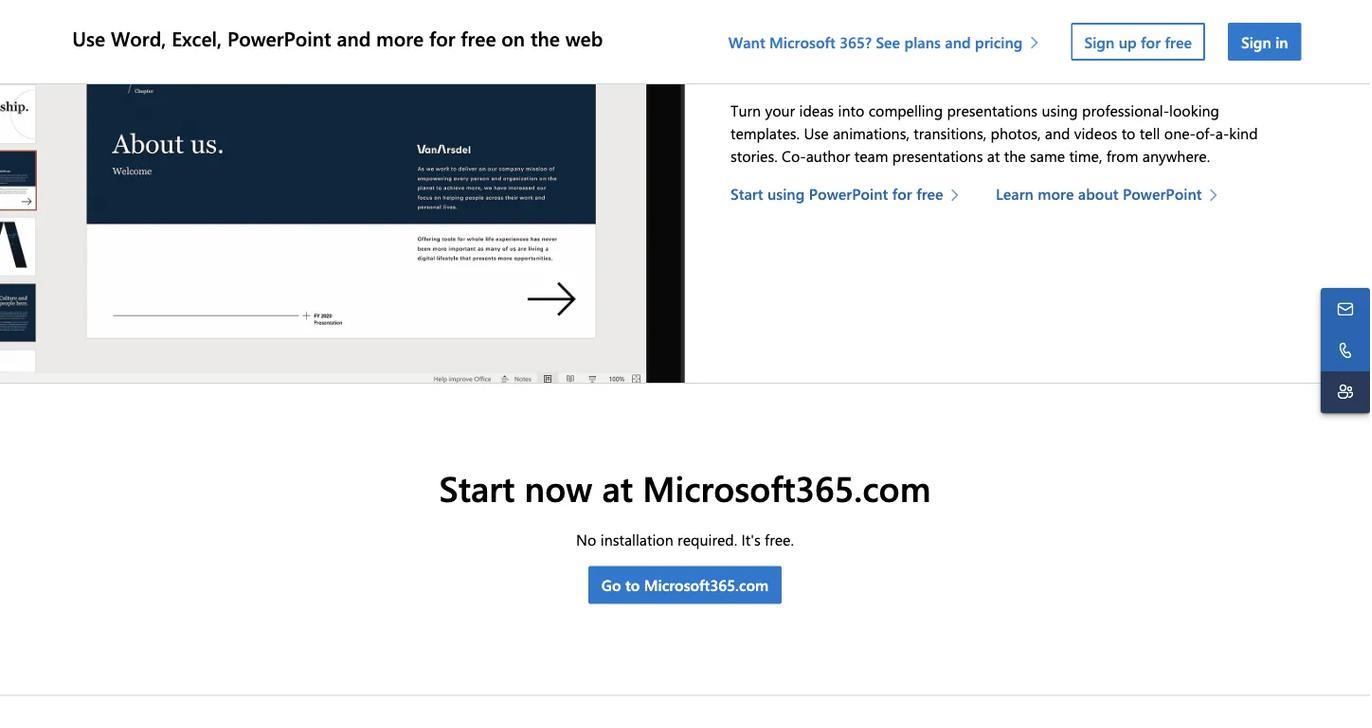 Task type: vqa. For each thing, say whether or not it's contained in the screenshot.
the left the Get
no



Task type: describe. For each thing, give the bounding box(es) containing it.
for right up
[[1141, 31, 1161, 52]]

at inside turn your ideas into compelling presentations using professional-looking templates. use animations, transitions, photos, and videos to tell one-of-a-kind stories. co-author team presentations at the same time, from anywhere.
[[987, 146, 1000, 166]]

0 vertical spatial presentations
[[947, 100, 1038, 121]]

start now at microsoft365.com
[[439, 465, 931, 512]]

learn more about powerpoint
[[996, 184, 1202, 204]]

photos,
[[991, 123, 1041, 144]]

up
[[1119, 31, 1137, 52]]

sign for sign up for free
[[1084, 31, 1115, 52]]

0 vertical spatial microsoft365.com
[[643, 465, 931, 512]]

using inside turn your ideas into compelling presentations using professional-looking templates. use animations, transitions, photos, and videos to tell one-of-a-kind stories. co-author team presentations at the same time, from anywhere.
[[1042, 100, 1078, 121]]

no
[[576, 530, 596, 550]]

start for start now at microsoft365.com
[[439, 465, 515, 512]]

in
[[1275, 31, 1288, 52]]

to inside turn your ideas into compelling presentations using professional-looking templates. use animations, transitions, photos, and videos to tell one-of-a-kind stories. co-author team presentations at the same time, from anywhere.
[[1121, 123, 1136, 144]]

powerpoint down 'anywhere.'
[[1123, 184, 1202, 204]]

ideas
[[799, 100, 834, 121]]

go to microsoft365.com
[[601, 575, 769, 596]]

a surface tablet displaying a presentation in powerpoint on the web image
[[0, 0, 685, 383]]

1 vertical spatial microsoft365.com
[[644, 575, 769, 596]]

required.
[[678, 530, 737, 550]]

powerpoint up ideas
[[730, 36, 914, 83]]

no installation required. it's free.
[[576, 530, 794, 550]]

installation
[[601, 530, 673, 550]]

1 horizontal spatial web
[[1040, 36, 1107, 83]]

team
[[854, 146, 888, 166]]

start for start using powerpoint for free
[[730, 184, 763, 204]]

1 horizontal spatial free
[[916, 184, 943, 204]]

and inside turn your ideas into compelling presentations using professional-looking templates. use animations, transitions, photos, and videos to tell one-of-a-kind stories. co-author team presentations at the same time, from anywhere.
[[1045, 123, 1070, 144]]

it's
[[741, 530, 761, 550]]

1 vertical spatial presentations
[[892, 146, 983, 166]]

your
[[765, 100, 795, 121]]

start using powerpoint for free
[[730, 184, 943, 204]]

0 horizontal spatial more
[[376, 25, 424, 51]]

want microsoft 365? see plans and pricing
[[728, 31, 1023, 52]]

use inside turn your ideas into compelling presentations using professional-looking templates. use animations, transitions, photos, and videos to tell one-of-a-kind stories. co-author team presentations at the same time, from anywhere.
[[804, 123, 829, 144]]

use word, excel, powerpoint and more for free on the web element
[[68, 0, 1313, 83]]

sign up for free
[[1084, 31, 1192, 52]]

about
[[1078, 184, 1118, 204]]

want microsoft 365? see plans and pricing link
[[728, 31, 1048, 52]]

the up turn your ideas into compelling presentations using professional-looking templates. use animations, transitions, photos, and videos to tell one-of-a-kind stories. co-author team presentations at the same time, from anywhere.
[[979, 36, 1031, 83]]

1 horizontal spatial more
[[1038, 184, 1074, 204]]

tell
[[1140, 123, 1160, 144]]

microsoft
[[769, 31, 835, 52]]

learn more about powerpoint link
[[996, 183, 1227, 206]]

the inside turn your ideas into compelling presentations using professional-looking templates. use animations, transitions, photos, and videos to tell one-of-a-kind stories. co-author team presentations at the same time, from anywhere.
[[1004, 146, 1026, 166]]

for down animations, on the right of the page
[[892, 184, 912, 204]]

looking
[[1169, 100, 1219, 121]]

2 horizontal spatial free
[[1165, 31, 1192, 52]]

want
[[728, 31, 765, 52]]

a-
[[1215, 123, 1229, 144]]

go to microsoft365.com link
[[588, 567, 782, 605]]

0 horizontal spatial web
[[565, 25, 603, 51]]



Task type: locate. For each thing, give the bounding box(es) containing it.
now
[[525, 465, 592, 512]]

on
[[502, 25, 525, 51]]

1 vertical spatial start
[[439, 465, 515, 512]]

microsoft365.com down required.
[[644, 575, 769, 596]]

start left now
[[439, 465, 515, 512]]

1 horizontal spatial use
[[804, 123, 829, 144]]

anywhere.
[[1142, 146, 1210, 166]]

0 horizontal spatial using
[[767, 184, 805, 204]]

use down ideas
[[804, 123, 829, 144]]

0 vertical spatial more
[[376, 25, 424, 51]]

powerpoint
[[227, 25, 331, 51], [730, 36, 914, 83], [809, 184, 888, 204], [1123, 184, 1202, 204]]

excel,
[[172, 25, 222, 51]]

free right up
[[1165, 31, 1192, 52]]

compelling
[[868, 100, 943, 121]]

1 horizontal spatial sign
[[1241, 31, 1271, 52]]

co-
[[782, 146, 806, 166]]

templates.
[[730, 123, 800, 144]]

author
[[806, 146, 850, 166]]

microsoft365.com
[[643, 465, 931, 512], [644, 575, 769, 596]]

sign up for free link
[[1071, 23, 1205, 61]]

into
[[838, 100, 864, 121]]

pricing
[[975, 31, 1023, 52]]

0 horizontal spatial free
[[461, 25, 496, 51]]

from
[[1106, 146, 1138, 166]]

turn
[[730, 100, 761, 121]]

free down transitions,
[[916, 184, 943, 204]]

1 horizontal spatial at
[[987, 146, 1000, 166]]

sign in link
[[1228, 23, 1302, 61]]

1 vertical spatial to
[[625, 575, 640, 596]]

0 horizontal spatial sign
[[1084, 31, 1115, 52]]

at
[[987, 146, 1000, 166], [602, 465, 633, 512]]

kind
[[1229, 123, 1258, 144]]

the right on
[[530, 25, 560, 51]]

start down stories.
[[730, 184, 763, 204]]

sign for sign in
[[1241, 31, 1271, 52]]

at down photos,
[[987, 146, 1000, 166]]

1 horizontal spatial using
[[1042, 100, 1078, 121]]

free left on
[[461, 25, 496, 51]]

powerpoint right excel,
[[227, 25, 331, 51]]

0 horizontal spatial and
[[337, 25, 371, 51]]

presentations down transitions,
[[892, 146, 983, 166]]

2 horizontal spatial and
[[1045, 123, 1070, 144]]

1 sign from the left
[[1084, 31, 1115, 52]]

for
[[429, 25, 455, 51], [1141, 31, 1161, 52], [923, 36, 969, 83], [892, 184, 912, 204]]

sign
[[1084, 31, 1115, 52], [1241, 31, 1271, 52]]

using
[[1042, 100, 1078, 121], [767, 184, 805, 204]]

using down co- on the top right of page
[[767, 184, 805, 204]]

use inside the "use word, excel, powerpoint and more for free on the web" element
[[72, 25, 105, 51]]

to right 'go'
[[625, 575, 640, 596]]

1 horizontal spatial and
[[945, 31, 971, 52]]

powerpoint for the web
[[730, 36, 1107, 83]]

same
[[1030, 146, 1065, 166]]

0 vertical spatial to
[[1121, 123, 1136, 144]]

microsoft365.com up free.
[[643, 465, 931, 512]]

at up installation
[[602, 465, 633, 512]]

0 vertical spatial using
[[1042, 100, 1078, 121]]

animations,
[[833, 123, 909, 144]]

0 vertical spatial at
[[987, 146, 1000, 166]]

use left "word,"
[[72, 25, 105, 51]]

presentations
[[947, 100, 1038, 121], [892, 146, 983, 166]]

the down photos,
[[1004, 146, 1026, 166]]

one-
[[1164, 123, 1196, 144]]

powerpoint down the author
[[809, 184, 888, 204]]

0 horizontal spatial use
[[72, 25, 105, 51]]

0 horizontal spatial to
[[625, 575, 640, 596]]

turn your ideas into compelling presentations using professional-looking templates. use animations, transitions, photos, and videos to tell one-of-a-kind stories. co-author team presentations at the same time, from anywhere.
[[730, 100, 1258, 166]]

0 horizontal spatial start
[[439, 465, 515, 512]]

professional-
[[1082, 100, 1169, 121]]

365?
[[840, 31, 872, 52]]

presentations up photos,
[[947, 100, 1038, 121]]

videos
[[1074, 123, 1117, 144]]

use
[[72, 25, 105, 51], [804, 123, 829, 144]]

word,
[[111, 25, 166, 51]]

transitions,
[[914, 123, 986, 144]]

to left tell
[[1121, 123, 1136, 144]]

1 vertical spatial at
[[602, 465, 633, 512]]

start
[[730, 184, 763, 204], [439, 465, 515, 512]]

using up videos
[[1042, 100, 1078, 121]]

0 horizontal spatial at
[[602, 465, 633, 512]]

learn
[[996, 184, 1034, 204]]

free
[[461, 25, 496, 51], [1165, 31, 1192, 52], [916, 184, 943, 204]]

web
[[565, 25, 603, 51], [1040, 36, 1107, 83]]

to
[[1121, 123, 1136, 144], [625, 575, 640, 596]]

web right on
[[565, 25, 603, 51]]

time,
[[1069, 146, 1102, 166]]

2 sign from the left
[[1241, 31, 1271, 52]]

1 vertical spatial using
[[767, 184, 805, 204]]

the
[[530, 25, 560, 51], [979, 36, 1031, 83], [1004, 146, 1026, 166]]

1 vertical spatial use
[[804, 123, 829, 144]]

start using powerpoint for free link
[[730, 183, 969, 206]]

and
[[337, 25, 371, 51], [945, 31, 971, 52], [1045, 123, 1070, 144]]

for left on
[[429, 25, 455, 51]]

sign in
[[1241, 31, 1288, 52]]

free.
[[765, 530, 794, 550]]

use word, excel, powerpoint and more for free on the web
[[72, 25, 603, 51]]

more
[[376, 25, 424, 51], [1038, 184, 1074, 204]]

see
[[876, 31, 900, 52]]

0 vertical spatial use
[[72, 25, 105, 51]]

1 horizontal spatial start
[[730, 184, 763, 204]]

plans
[[904, 31, 941, 52]]

sign left in
[[1241, 31, 1271, 52]]

web left up
[[1040, 36, 1107, 83]]

sign left up
[[1084, 31, 1115, 52]]

1 horizontal spatial to
[[1121, 123, 1136, 144]]

go
[[601, 575, 621, 596]]

1 vertical spatial more
[[1038, 184, 1074, 204]]

of-
[[1196, 123, 1215, 144]]

0 vertical spatial start
[[730, 184, 763, 204]]

for left the pricing
[[923, 36, 969, 83]]

stories.
[[730, 146, 778, 166]]



